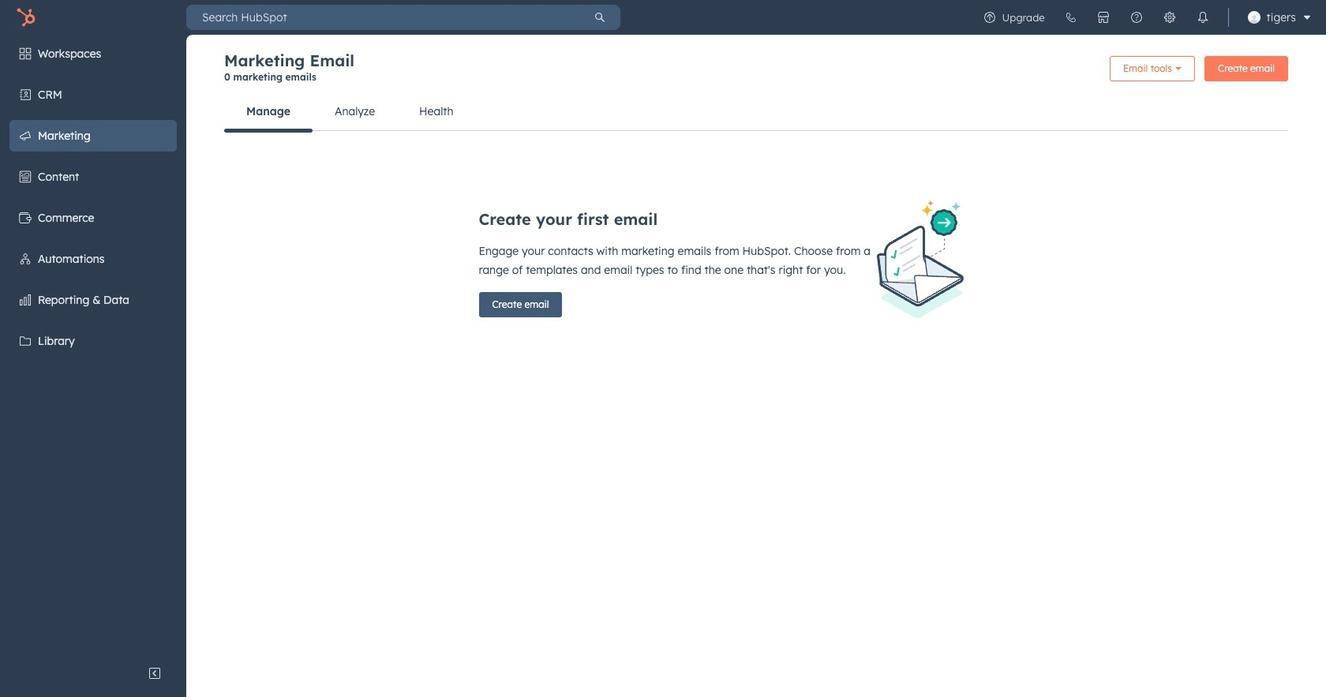 Task type: describe. For each thing, give the bounding box(es) containing it.
1 horizontal spatial menu
[[973, 0, 1317, 35]]

settings image
[[1164, 11, 1176, 24]]

marketplaces image
[[1097, 11, 1110, 24]]

notifications image
[[1197, 11, 1209, 24]]



Task type: locate. For each thing, give the bounding box(es) containing it.
navigation
[[224, 92, 1289, 132]]

0 horizontal spatial menu
[[0, 35, 186, 658]]

howard n/a image
[[1248, 11, 1261, 24]]

menu
[[973, 0, 1317, 35], [0, 35, 186, 658]]

help image
[[1130, 11, 1143, 24]]

Search HubSpot search field
[[186, 5, 580, 30]]

banner
[[224, 51, 1289, 92]]



Task type: vqa. For each thing, say whether or not it's contained in the screenshot.
the right Menu
yes



